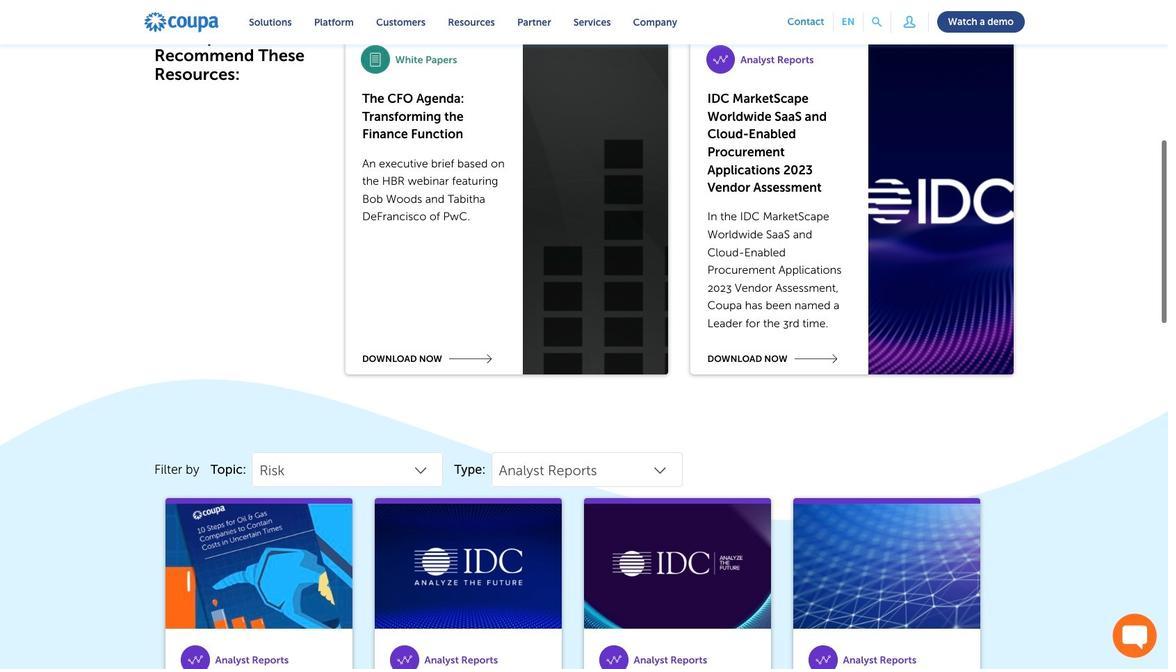 Task type: vqa. For each thing, say whether or not it's contained in the screenshot.
the women impact tech 2023 coupa "image"
no



Task type: locate. For each thing, give the bounding box(es) containing it.
mag glass image
[[872, 17, 882, 27]]

None text field
[[499, 457, 675, 485]]

None field
[[252, 453, 443, 488], [491, 453, 682, 488], [252, 453, 443, 488], [491, 453, 682, 488]]

platform_user_centric image
[[899, 12, 919, 32]]

None text field
[[259, 457, 435, 485]]



Task type: describe. For each thing, give the bounding box(es) containing it.
home image
[[143, 11, 220, 33]]

2022 idc tprm image
[[375, 504, 562, 629]]

10 actionable steps oil & gas companies can take to contain costs image
[[165, 504, 352, 629]]

idc image
[[584, 504, 771, 629]]

ardent partners' 2020 vendor management system (vms) technology advisor image
[[793, 504, 980, 629]]



